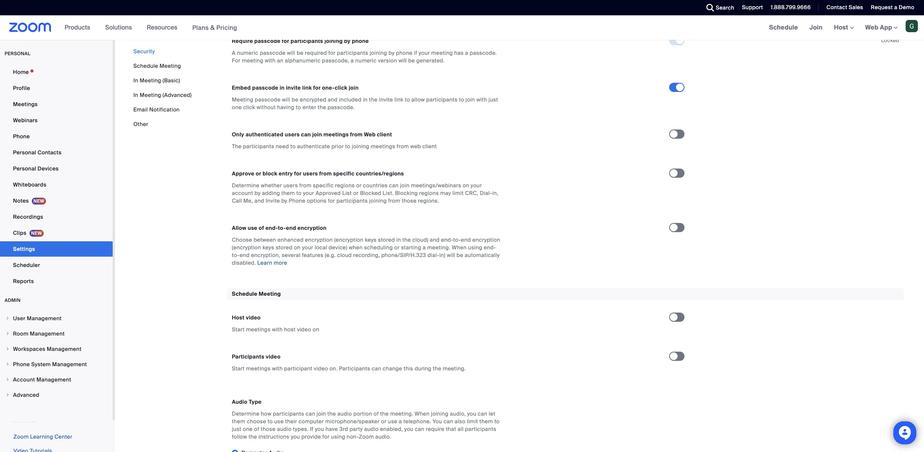 Task type: describe. For each thing, give the bounding box(es) containing it.
workspaces management
[[13, 346, 82, 353]]

from up approved
[[319, 170, 332, 177]]

specific inside determine whether users from specific regions or countries can join meetings/webinars on your account by adding them to your approved list or blocked list. blocking regions may limit crc, dial-in, call me, and invite by phone options for participants joining from those regions.
[[313, 182, 334, 189]]

0 vertical spatial in
[[280, 84, 285, 91]]

personal for personal contacts
[[13, 149, 36, 156]]

whether
[[261, 182, 282, 189]]

product information navigation
[[59, 15, 243, 40]]

their
[[285, 418, 297, 425]]

0 horizontal spatial zoom
[[13, 434, 29, 441]]

products button
[[65, 15, 94, 40]]

video left on.
[[314, 365, 328, 372]]

participants inside determine whether users from specific regions or countries can join meetings/webinars on your account by adding them to your approved list or blocked list. blocking regions may limit crc, dial-in, call me, and invite by phone options for participants joining from those regions.
[[337, 198, 368, 204]]

2 horizontal spatial use
[[388, 418, 398, 425]]

more
[[274, 260, 287, 267]]

those inside determine whether users from specific regions or countries can join meetings/webinars on your account by adding them to your approved list or blocked list. blocking regions may limit crc, dial-in, call me, and invite by phone options for participants joining from those regions.
[[402, 198, 417, 204]]

need
[[276, 143, 289, 150]]

using inside determine how participants can join the audio portion of the meeting. when joining audio, you can let them choose to use their computer microphone/speaker or use a telephone. you can also limit them to just one of those audio types. if you have 3rd party audio enabled, you can require that all participants follow the instructions you provide for using non-zoom audio.
[[331, 434, 345, 440]]

banner containing products
[[0, 15, 925, 40]]

participants up required
[[291, 38, 323, 45]]

included
[[339, 96, 362, 103]]

meetings navigation
[[764, 15, 925, 40]]

account management
[[13, 377, 71, 383]]

whiteboards link
[[0, 177, 113, 193]]

prior
[[332, 143, 344, 150]]

passcode. inside meeting passcode will be encrypted and included in the invite link to allow participants to join with just one click without having to enter the passcode.
[[328, 104, 355, 111]]

passcode,
[[322, 57, 349, 64]]

a right passcode,
[[351, 57, 354, 64]]

room management
[[13, 331, 65, 337]]

a
[[232, 50, 236, 56]]

right image for user
[[5, 316, 10, 321]]

join inside determine how participants can join the audio portion of the meeting. when joining audio, you can let them choose to use their computer microphone/speaker or use a telephone. you can also limit them to just one of those audio types. if you have 3rd party audio enabled, you can require that all participants follow the instructions you provide for using non-zoom audio.
[[317, 411, 326, 417]]

advanced menu item
[[0, 388, 113, 403]]

will right version
[[399, 57, 407, 64]]

your inside choose between enhanced encryption (encryption keys stored in the cloud) and end-to-end encryption (encryption keys stored on your local device) when scheduling or starting a meeting. when using end- to-end encryption, several features (e.g. cloud recording, phone/sip/h.323 dial-in) will be automatically disabled.
[[302, 244, 313, 251]]

the inside choose between enhanced encryption (encryption keys stored in the cloud) and end-to-end encryption (encryption keys stored on your local device) when scheduling or starting a meeting. when using end- to-end encryption, several features (e.g. cloud recording, phone/sip/h.323 dial-in) will be automatically disabled.
[[403, 237, 411, 244]]

the up enabled,
[[380, 411, 389, 417]]

join inside determine whether users from specific regions or countries can join meetings/webinars on your account by adding them to your approved list or blocked list. blocking regions may limit crc, dial-in, call me, and invite by phone options for participants joining from those regions.
[[400, 182, 410, 189]]

phone inside determine whether users from specific regions or countries can join meetings/webinars on your account by adding them to your approved list or blocked list. blocking regions may limit crc, dial-in, call me, and invite by phone options for participants joining from those regions.
[[289, 198, 306, 204]]

contact sales
[[827, 4, 864, 11]]

1 vertical spatial stored
[[276, 244, 293, 251]]

in meeting (basic)
[[133, 77, 180, 84]]

meeting passcode will be encrypted and included in the invite link to allow participants to join with just one click without having to enter the passcode.
[[232, 96, 498, 111]]

meetings down participants video on the bottom left of the page
[[246, 365, 271, 372]]

a right has at the top of page
[[465, 50, 469, 56]]

embed
[[232, 84, 251, 91]]

0 horizontal spatial client
[[377, 131, 392, 138]]

show button
[[276, 9, 290, 15]]

joining right 'prior' on the left of page
[[352, 143, 369, 150]]

one inside meeting passcode will be encrypted and included in the invite link to allow participants to join with just one click without having to enter the passcode.
[[232, 104, 242, 111]]

can up that
[[444, 418, 453, 425]]

you
[[433, 418, 442, 425]]

meeting for in meeting (basic) link
[[140, 77, 161, 84]]

management for account management
[[36, 377, 71, 383]]

personal
[[5, 51, 30, 57]]

can up authenticate
[[301, 131, 311, 138]]

meetings/webinars
[[411, 182, 461, 189]]

instructions
[[259, 434, 290, 440]]

1 horizontal spatial use
[[274, 418, 284, 425]]

in)
[[440, 252, 446, 259]]

by left adding
[[255, 190, 261, 197]]

phone inside a numeric passcode will be required for participants joining by phone if your meeting has a passcode. for meeting with an alphanumeric passcode, a numeric version will be generated.
[[396, 50, 413, 56]]

host for host
[[834, 23, 850, 31]]

2 horizontal spatial them
[[480, 418, 493, 425]]

meetings up 'prior' on the left of page
[[324, 131, 349, 138]]

entry
[[279, 170, 293, 177]]

web inside meetings navigation
[[866, 23, 879, 31]]

schedule link
[[764, 15, 804, 40]]

1 horizontal spatial participants
[[339, 365, 370, 372]]

0 vertical spatial stored
[[378, 237, 395, 244]]

starting
[[401, 244, 421, 251]]

computer
[[299, 418, 324, 425]]

2 horizontal spatial end-
[[484, 244, 496, 251]]

in for one-
[[363, 96, 368, 103]]

with inside meeting passcode will be encrypted and included in the invite link to allow participants to join with just one click without having to enter the passcode.
[[477, 96, 487, 103]]

0 vertical spatial numeric
[[237, 50, 259, 56]]

1 vertical spatial web
[[364, 131, 376, 138]]

when
[[349, 244, 363, 251]]

zoom inside determine how participants can join the audio portion of the meeting. when joining audio, you can let them choose to use their computer microphone/speaker or use a telephone. you can also limit them to just one of those audio types. if you have 3rd party audio enabled, you can require that all participants follow the instructions you provide for using non-zoom audio.
[[359, 434, 374, 440]]

types.
[[293, 426, 309, 433]]

passcode. inside a numeric passcode will be required for participants joining by phone if your meeting has a passcode. for meeting with an alphanumeric passcode, a numeric version will be generated.
[[470, 50, 497, 56]]

the right included
[[369, 96, 378, 103]]

if
[[414, 50, 417, 56]]

profile picture image
[[906, 20, 918, 32]]

or inside choose between enhanced encryption (encryption keys stored in the cloud) and end-to-end encryption (encryption keys stored on your local device) when scheduling or starting a meeting. when using end- to-end encryption, several features (e.g. cloud recording, phone/sip/h.323 dial-in) will be automatically disabled.
[[394, 244, 400, 251]]

blocked
[[360, 190, 381, 197]]

in for encryption
[[397, 237, 401, 244]]

just inside meeting passcode will be encrypted and included in the invite link to allow participants to join with just one click without having to enter the passcode.
[[489, 96, 498, 103]]

me,
[[243, 198, 253, 204]]

host
[[284, 326, 296, 333]]

you right audio,
[[467, 411, 477, 417]]

resources button
[[147, 15, 181, 40]]

and inside determine whether users from specific regions or countries can join meetings/webinars on your account by adding them to your approved list or blocked list. blocking regions may limit crc, dial-in, call me, and invite by phone options for participants joining from those regions.
[[255, 198, 264, 204]]

allow use of end-to-end encryption
[[232, 225, 327, 232]]

list.
[[383, 190, 394, 197]]

start meetings with host video on
[[232, 326, 319, 333]]

phone for phone system management
[[13, 361, 30, 368]]

to inside determine whether users from specific regions or countries can join meetings/webinars on your account by adding them to your approved list or blocked list. blocking regions may limit crc, dial-in, call me, and invite by phone options for participants joining from those regions.
[[296, 190, 302, 197]]

having
[[277, 104, 295, 111]]

learn more
[[257, 260, 287, 267]]

passcode for for
[[254, 38, 281, 45]]

1 horizontal spatial meeting
[[432, 50, 453, 56]]

from left web
[[397, 143, 409, 150]]

personal contacts link
[[0, 145, 113, 160]]

the
[[232, 143, 242, 150]]

0 vertical spatial regions
[[335, 182, 355, 189]]

schedule inside meetings navigation
[[769, 23, 798, 31]]

you right if
[[315, 426, 324, 433]]

participants video
[[232, 353, 281, 360]]

your up options
[[303, 190, 314, 197]]

portion
[[354, 411, 372, 417]]

require passcode for participants joining by phone
[[232, 38, 369, 45]]

admin
[[5, 298, 21, 304]]

for inside determine whether users from specific regions or countries can join meetings/webinars on your account by adding them to your approved list or blocked list. blocking regions may limit crc, dial-in, call me, and invite by phone options for participants joining from those regions.
[[328, 198, 335, 204]]

meeting. inside choose between enhanced encryption (encryption keys stored in the cloud) and end-to-end encryption (encryption keys stored on your local device) when scheduling or starting a meeting. when using end- to-end encryption, several features (e.g. cloud recording, phone/sip/h.323 dial-in) will be automatically disabled.
[[427, 244, 451, 251]]

0 vertical spatial participants
[[232, 353, 264, 360]]

and inside choose between enhanced encryption (encryption keys stored in the cloud) and end-to-end encryption (encryption keys stored on your local device) when scheduling or starting a meeting. when using end- to-end encryption, several features (e.g. cloud recording, phone/sip/h.323 dial-in) will be automatically disabled.
[[430, 237, 440, 244]]

choose
[[232, 237, 252, 244]]

1 horizontal spatial end
[[286, 225, 296, 232]]

invite
[[266, 198, 280, 204]]

0 horizontal spatial schedule meeting
[[133, 63, 181, 69]]

email notification
[[133, 106, 180, 113]]

regions.
[[418, 198, 439, 204]]

will up alphanumeric
[[287, 50, 295, 56]]

the right during
[[433, 365, 442, 372]]

0 horizontal spatial end
[[240, 252, 250, 259]]

web app
[[866, 23, 893, 31]]

account
[[13, 377, 35, 383]]

1.888.799.9666
[[771, 4, 811, 11]]

1 horizontal spatial (encryption
[[334, 237, 364, 244]]

2 vertical spatial to-
[[232, 252, 240, 259]]

this
[[404, 365, 413, 372]]

video up start meetings with host video on
[[246, 314, 261, 321]]

all
[[458, 426, 464, 433]]

audio.
[[376, 434, 391, 440]]

1 horizontal spatial schedule
[[232, 291, 257, 298]]

workspaces
[[13, 346, 45, 353]]

1 horizontal spatial client
[[423, 143, 437, 150]]

cloud)
[[413, 237, 429, 244]]

link inside meeting passcode will be encrypted and included in the invite link to allow participants to join with just one click without having to enter the passcode.
[[395, 96, 404, 103]]

web
[[411, 143, 421, 150]]

blocking
[[395, 190, 418, 197]]

1 vertical spatial meeting
[[242, 57, 264, 64]]

by right invite
[[281, 198, 287, 204]]

notes link
[[0, 193, 113, 209]]

or inside determine how participants can join the audio portion of the meeting. when joining audio, you can let them choose to use their computer microphone/speaker or use a telephone. you can also limit them to just one of those audio types. if you have 3rd party audio enabled, you can require that all participants follow the instructions you provide for using non-zoom audio.
[[381, 418, 387, 425]]

meeting down learn more
[[259, 291, 281, 298]]

dial-
[[480, 190, 492, 197]]

start for start meetings with host video on
[[232, 326, 245, 333]]

cloud
[[337, 252, 352, 259]]

1.888.799.9666 button up schedule link
[[771, 4, 811, 11]]

a left demo
[[895, 4, 898, 11]]

choose
[[247, 418, 266, 425]]

recordings link
[[0, 209, 113, 225]]

user management
[[13, 315, 62, 322]]

on inside choose between enhanced encryption (encryption keys stored in the cloud) and end-to-end encryption (encryption keys stored on your local device) when scheduling or starting a meeting. when using end- to-end encryption, several features (e.g. cloud recording, phone/sip/h.323 dial-in) will be automatically disabled.
[[294, 244, 301, 251]]

you down types. on the left bottom of the page
[[291, 434, 300, 440]]

passcode inside a numeric passcode will be required for participants joining by phone if your meeting has a passcode. for meeting with an alphanumeric passcode, a numeric version will be generated.
[[260, 50, 286, 56]]

determine for approve
[[232, 182, 260, 189]]

1 horizontal spatial numeric
[[355, 57, 377, 64]]

plans
[[192, 24, 209, 32]]

required
[[305, 50, 327, 56]]

1 vertical spatial (encryption
[[232, 244, 261, 251]]

1 horizontal spatial to-
[[278, 225, 286, 232]]

0 horizontal spatial link
[[302, 84, 312, 91]]

the down encrypted
[[318, 104, 326, 111]]

can down telephone.
[[415, 426, 425, 433]]

from up the participants need to authenticate prior to joining meetings from web client
[[350, 131, 363, 138]]

right image for workspaces
[[5, 347, 10, 352]]

one-
[[322, 84, 335, 91]]

from down approve or block entry for users from specific countries/regions
[[299, 182, 312, 189]]

2 horizontal spatial end
[[461, 237, 471, 244]]

automatically
[[465, 252, 500, 259]]

0 horizontal spatial use
[[248, 225, 258, 232]]

limit inside determine whether users from specific regions or countries can join meetings/webinars on your account by adding them to your approved list or blocked list. blocking regions may limit crc, dial-in, call me, and invite by phone options for participants joining from those regions.
[[453, 190, 464, 197]]

participants down let
[[465, 426, 497, 433]]

&
[[210, 24, 215, 32]]

0 horizontal spatial them
[[232, 418, 245, 425]]

menu bar containing security
[[133, 48, 192, 128]]

2 horizontal spatial audio
[[364, 426, 379, 433]]

in meeting (basic) link
[[133, 77, 180, 84]]

home link
[[0, 64, 113, 80]]

management for user management
[[27, 315, 62, 322]]

phone link
[[0, 129, 113, 144]]

will inside choose between enhanced encryption (encryption keys stored in the cloud) and end-to-end encryption (encryption keys stored on your local device) when scheduling or starting a meeting. when using end- to-end encryption, several features (e.g. cloud recording, phone/sip/h.323 dial-in) will be automatically disabled.
[[447, 252, 455, 259]]

be down if
[[408, 57, 415, 64]]

your up crc,
[[471, 182, 482, 189]]

recordings
[[13, 214, 43, 220]]

whiteboards
[[13, 181, 46, 188]]

meetings link
[[0, 97, 113, 112]]

call
[[232, 198, 242, 204]]

only authenticated users can join meetings from web client
[[232, 131, 392, 138]]

if
[[310, 426, 314, 433]]

for right entry
[[294, 170, 302, 177]]

phone for phone
[[13, 133, 30, 140]]

joining up passcode,
[[325, 38, 343, 45]]

sales
[[849, 4, 864, 11]]

joining inside a numeric passcode will be required for participants joining by phone if your meeting has a passcode. for meeting with an alphanumeric passcode, a numeric version will be generated.
[[370, 50, 387, 56]]

participants down "authenticated" on the top left
[[243, 143, 274, 150]]

0 horizontal spatial end-
[[266, 225, 278, 232]]

options
[[307, 198, 327, 204]]

settings link
[[0, 242, 113, 257]]

telephone.
[[404, 418, 431, 425]]

1 horizontal spatial click
[[335, 84, 348, 91]]

for left the one-
[[313, 84, 321, 91]]

or up blocked
[[356, 182, 362, 189]]

personal menu menu
[[0, 64, 113, 290]]

1 horizontal spatial audio
[[338, 411, 352, 417]]

search
[[716, 4, 735, 11]]

meetings down host video
[[246, 326, 271, 333]]

web app button
[[866, 23, 898, 31]]

the up have
[[328, 411, 336, 417]]

those inside determine how participants can join the audio portion of the meeting. when joining audio, you can let them choose to use their computer microphone/speaker or use a telephone. you can also limit them to just one of those audio types. if you have 3rd party audio enabled, you can require that all participants follow the instructions you provide for using non-zoom audio.
[[261, 426, 276, 433]]

support
[[742, 4, 763, 11]]



Task type: locate. For each thing, give the bounding box(es) containing it.
room management menu item
[[0, 327, 113, 341]]

limit inside determine how participants can join the audio portion of the meeting. when joining audio, you can let them choose to use their computer microphone/speaker or use a telephone. you can also limit them to just one of those audio types. if you have 3rd party audio enabled, you can require that all participants follow the instructions you provide for using non-zoom audio.
[[467, 418, 478, 425]]

user management menu item
[[0, 311, 113, 326]]

request a demo link
[[866, 0, 925, 15], [871, 4, 915, 11]]

1 horizontal spatial passcode.
[[470, 50, 497, 56]]

security
[[133, 48, 155, 55]]

and inside meeting passcode will be encrypted and included in the invite link to allow participants to join with just one click without having to enter the passcode.
[[328, 96, 338, 103]]

use left "their"
[[274, 418, 284, 425]]

admin menu menu
[[0, 311, 113, 403]]

will right in)
[[447, 252, 455, 259]]

determine down audio type
[[232, 411, 260, 417]]

1 vertical spatial link
[[395, 96, 404, 103]]

in right included
[[363, 96, 368, 103]]

2 vertical spatial end
[[240, 252, 250, 259]]

0 vertical spatial limit
[[453, 190, 464, 197]]

1 vertical spatial click
[[243, 104, 255, 111]]

when
[[452, 244, 467, 251], [415, 411, 430, 417]]

can
[[301, 131, 311, 138], [389, 182, 399, 189], [372, 365, 381, 372], [306, 411, 315, 417], [478, 411, 488, 417], [444, 418, 453, 425], [415, 426, 425, 433]]

2 vertical spatial in
[[397, 237, 401, 244]]

2 vertical spatial right image
[[5, 378, 10, 382]]

management up phone system management 'menu item'
[[47, 346, 82, 353]]

change
[[383, 365, 402, 372]]

1.888.799.9666 button up join
[[765, 0, 813, 15]]

meeting up email notification
[[140, 92, 161, 99]]

using
[[468, 244, 483, 251], [331, 434, 345, 440]]

right image left user
[[5, 316, 10, 321]]

joining up you
[[431, 411, 449, 417]]

account
[[232, 190, 253, 197]]

menu bar
[[133, 48, 192, 128]]

plans & pricing
[[192, 24, 237, 32]]

clips link
[[0, 225, 113, 241]]

determine for audio
[[232, 411, 260, 417]]

0 vertical spatial users
[[285, 131, 300, 138]]

them inside determine whether users from specific regions or countries can join meetings/webinars on your account by adding them to your approved list or blocked list. blocking regions may limit crc, dial-in, call me, and invite by phone options for participants joining from those regions.
[[282, 190, 295, 197]]

keys up encryption,
[[263, 244, 274, 251]]

0 horizontal spatial and
[[255, 198, 264, 204]]

schedule meeting
[[133, 63, 181, 69], [232, 291, 281, 298]]

0 vertical spatial client
[[377, 131, 392, 138]]

right image for phone system management
[[5, 362, 10, 367]]

1 horizontal spatial using
[[468, 244, 483, 251]]

1 vertical spatial invite
[[379, 96, 393, 103]]

determine how participants can join the audio portion of the meeting. when joining audio, you can let them choose to use their computer microphone/speaker or use a telephone. you can also limit them to just one of those audio types. if you have 3rd party audio enabled, you can require that all participants follow the instructions you provide for using non-zoom audio.
[[232, 411, 500, 440]]

1 vertical spatial phone
[[289, 198, 306, 204]]

1 horizontal spatial and
[[328, 96, 338, 103]]

phone down webinars
[[13, 133, 30, 140]]

0 horizontal spatial in
[[280, 84, 285, 91]]

home
[[13, 69, 29, 76]]

one inside determine how participants can join the audio portion of the meeting. when joining audio, you can let them choose to use their computer microphone/speaker or use a telephone. you can also limit them to just one of those audio types. if you have 3rd party audio enabled, you can require that all participants follow the instructions you provide for using non-zoom audio.
[[243, 426, 253, 433]]

learn more link
[[257, 260, 287, 267]]

1 vertical spatial of
[[374, 411, 379, 417]]

workspaces management menu item
[[0, 342, 113, 357]]

your inside a numeric passcode will be required for participants joining by phone if your meeting has a passcode. for meeting with an alphanumeric passcode, a numeric version will be generated.
[[419, 50, 430, 56]]

3 right image from the top
[[5, 393, 10, 398]]

personal contacts
[[13, 149, 62, 156]]

zoom logo image
[[9, 23, 51, 32]]

right image inside phone system management 'menu item'
[[5, 362, 10, 367]]

1 vertical spatial determine
[[232, 411, 260, 417]]

on inside determine whether users from specific regions or countries can join meetings/webinars on your account by adding them to your approved list or blocked list. blocking regions may limit crc, dial-in, call me, and invite by phone options for participants joining from those regions.
[[463, 182, 470, 189]]

numeric
[[237, 50, 259, 56], [355, 57, 377, 64]]

0 vertical spatial end-
[[266, 225, 278, 232]]

1 horizontal spatial link
[[395, 96, 404, 103]]

0 horizontal spatial phone
[[352, 38, 369, 45]]

require
[[426, 426, 445, 433]]

of right portion
[[374, 411, 379, 417]]

clips
[[13, 230, 26, 237]]

resources
[[147, 23, 177, 31]]

solutions
[[105, 23, 132, 31]]

passcode inside meeting passcode will be encrypted and included in the invite link to allow participants to join with just one click without having to enter the passcode.
[[255, 96, 281, 103]]

schedule meeting up host video
[[232, 291, 281, 298]]

right image left the system
[[5, 362, 10, 367]]

can inside determine whether users from specific regions or countries can join meetings/webinars on your account by adding them to your approved list or blocked list. blocking regions may limit crc, dial-in, call me, and invite by phone options for participants joining from those regions.
[[389, 182, 399, 189]]

with inside a numeric passcode will be required for participants joining by phone if your meeting has a passcode. for meeting with an alphanumeric passcode, a numeric version will be generated.
[[265, 57, 276, 64]]

1 vertical spatial end-
[[441, 237, 454, 244]]

will inside meeting passcode will be encrypted and included in the invite link to allow participants to join with just one click without having to enter the passcode.
[[282, 96, 290, 103]]

invite left allow
[[379, 96, 393, 103]]

0 vertical spatial schedule meeting
[[133, 63, 181, 69]]

0 vertical spatial passcode.
[[470, 50, 497, 56]]

0 vertical spatial on
[[463, 182, 470, 189]]

right image left account
[[5, 378, 10, 382]]

2 personal from the top
[[13, 165, 36, 172]]

countries
[[363, 182, 388, 189]]

management for room management
[[30, 331, 65, 337]]

zoom
[[359, 434, 374, 440], [13, 434, 29, 441]]

2 right image from the top
[[5, 362, 10, 367]]

2 start from the top
[[232, 365, 245, 372]]

other
[[133, 121, 148, 128]]

0 horizontal spatial to-
[[232, 252, 240, 259]]

features
[[302, 252, 324, 259]]

1 vertical spatial client
[[423, 143, 437, 150]]

participants inside a numeric passcode will be required for participants joining by phone if your meeting has a passcode. for meeting with an alphanumeric passcode, a numeric version will be generated.
[[337, 50, 368, 56]]

0 horizontal spatial limit
[[453, 190, 464, 197]]

meeting. inside determine how participants can join the audio portion of the meeting. when joining audio, you can let them choose to use their computer microphone/speaker or use a telephone. you can also limit them to just one of those audio types. if you have 3rd party audio enabled, you can require that all participants follow the instructions you provide for using non-zoom audio.
[[390, 411, 413, 417]]

0 vertical spatial web
[[866, 23, 879, 31]]

can left let
[[478, 411, 488, 417]]

determine up account
[[232, 182, 260, 189]]

other link
[[133, 121, 148, 128]]

in for in meeting (advanced)
[[133, 92, 138, 99]]

meetings up countries/regions at top left
[[371, 143, 395, 150]]

in up phone/sip/h.323
[[397, 237, 401, 244]]

enabled,
[[380, 426, 403, 433]]

the participants need to authenticate prior to joining meetings from web client
[[232, 143, 437, 150]]

zoom left learning
[[13, 434, 29, 441]]

users up need
[[285, 131, 300, 138]]

to
[[405, 96, 410, 103], [459, 96, 464, 103], [296, 104, 301, 111], [291, 143, 296, 150], [345, 143, 351, 150], [296, 190, 302, 197], [268, 418, 273, 425], [495, 418, 500, 425]]

link left allow
[[395, 96, 404, 103]]

or up enabled,
[[381, 418, 387, 425]]

banner
[[0, 15, 925, 40]]

1 vertical spatial schedule meeting
[[232, 291, 281, 298]]

0 vertical spatial those
[[402, 198, 417, 204]]

phone inside 'menu item'
[[13, 361, 30, 368]]

use up enabled,
[[388, 418, 398, 425]]

1 determine from the top
[[232, 182, 260, 189]]

2 vertical spatial and
[[430, 237, 440, 244]]

participants
[[291, 38, 323, 45], [337, 50, 368, 56], [426, 96, 458, 103], [243, 143, 274, 150], [337, 198, 368, 204], [273, 411, 304, 417], [465, 426, 497, 433]]

by
[[344, 38, 351, 45], [389, 50, 395, 56], [255, 190, 261, 197], [281, 198, 287, 204]]

0 vertical spatial meeting
[[432, 50, 453, 56]]

end- up between
[[266, 225, 278, 232]]

audio down "their"
[[277, 426, 292, 433]]

using up automatically
[[468, 244, 483, 251]]

numeric left version
[[355, 57, 377, 64]]

2 vertical spatial of
[[254, 426, 259, 433]]

regions up the list
[[335, 182, 355, 189]]

1 vertical spatial in
[[363, 96, 368, 103]]

users inside determine whether users from specific regions or countries can join meetings/webinars on your account by adding them to your approved list or blocked list. blocking regions may limit crc, dial-in, call me, and invite by phone options for participants joining from those regions.
[[284, 182, 298, 189]]

how
[[261, 411, 272, 417]]

alphanumeric
[[285, 57, 321, 64]]

1 vertical spatial users
[[303, 170, 318, 177]]

0 horizontal spatial schedule
[[133, 63, 158, 69]]

will
[[287, 50, 295, 56], [399, 57, 407, 64], [282, 96, 290, 103], [447, 252, 455, 259]]

block
[[263, 170, 278, 177]]

start meetings with participant video on. participants can change this during the meeting.
[[232, 365, 466, 372]]

determine inside determine how participants can join the audio portion of the meeting. when joining audio, you can let them choose to use their computer microphone/speaker or use a telephone. you can also limit them to just one of those audio types. if you have 3rd party audio enabled, you can require that all participants follow the instructions you provide for using non-zoom audio.
[[232, 411, 260, 417]]

management inside 'menu item'
[[52, 361, 87, 368]]

or right the list
[[353, 190, 359, 197]]

invite inside meeting passcode will be encrypted and included in the invite link to allow participants to join with just one click without having to enter the passcode.
[[379, 96, 393, 103]]

0 vertical spatial just
[[489, 96, 498, 103]]

personal devices
[[13, 165, 59, 172]]

1 vertical spatial to-
[[453, 237, 461, 244]]

management up the workspaces management
[[30, 331, 65, 337]]

audio up audio.
[[364, 426, 379, 433]]

in up email
[[133, 92, 138, 99]]

for inside a numeric passcode will be required for participants joining by phone if your meeting has a passcode. for meeting with an alphanumeric passcode, a numeric version will be generated.
[[329, 50, 336, 56]]

in inside choose between enhanced encryption (encryption keys stored in the cloud) and end-to-end encryption (encryption keys stored on your local device) when scheduling or starting a meeting. when using end- to-end encryption, several features (e.g. cloud recording, phone/sip/h.323 dial-in) will be automatically disabled.
[[397, 237, 401, 244]]

2 right image from the top
[[5, 347, 10, 352]]

when inside determine how participants can join the audio portion of the meeting. when joining audio, you can let them choose to use their computer microphone/speaker or use a telephone. you can also limit them to just one of those audio types. if you have 3rd party audio enabled, you can require that all participants follow the instructions you provide for using non-zoom audio.
[[415, 411, 430, 417]]

participants right allow
[[426, 96, 458, 103]]

when inside choose between enhanced encryption (encryption keys stored in the cloud) and end-to-end encryption (encryption keys stored on your local device) when scheduling or starting a meeting. when using end- to-end encryption, several features (e.g. cloud recording, phone/sip/h.323 dial-in) will be automatically disabled.
[[452, 244, 467, 251]]

management for workspaces management
[[47, 346, 82, 353]]

0 horizontal spatial when
[[415, 411, 430, 417]]

determine inside determine whether users from specific regions or countries can join meetings/webinars on your account by adding them to your approved list or blocked list. blocking regions may limit crc, dial-in, call me, and invite by phone options for participants joining from those regions.
[[232, 182, 260, 189]]

0 horizontal spatial click
[[243, 104, 255, 111]]

passcode for in
[[252, 84, 278, 91]]

1 horizontal spatial end-
[[441, 237, 454, 244]]

1 vertical spatial regions
[[419, 190, 439, 197]]

2 determine from the top
[[232, 411, 260, 417]]

start for start meetings with participant video on. participants can change this during the meeting.
[[232, 365, 245, 372]]

3 right image from the top
[[5, 378, 10, 382]]

1 vertical spatial meeting.
[[443, 365, 466, 372]]

1 vertical spatial limit
[[467, 418, 478, 425]]

schedule down the security
[[133, 63, 158, 69]]

the right follow
[[249, 434, 257, 440]]

0 vertical spatial end
[[286, 225, 296, 232]]

1 vertical spatial right image
[[5, 347, 10, 352]]

pricing
[[216, 24, 237, 32]]

webinars link
[[0, 113, 113, 128]]

2 in from the top
[[133, 92, 138, 99]]

management
[[27, 315, 62, 322], [30, 331, 65, 337], [47, 346, 82, 353], [52, 361, 87, 368], [36, 377, 71, 383]]

users for from
[[284, 182, 298, 189]]

meeting
[[160, 63, 181, 69], [140, 77, 161, 84], [140, 92, 161, 99], [232, 96, 254, 103], [259, 291, 281, 298]]

or left the block
[[256, 170, 261, 177]]

during
[[415, 365, 432, 372]]

0 horizontal spatial audio
[[277, 426, 292, 433]]

participants up "their"
[[273, 411, 304, 417]]

learning
[[30, 434, 53, 441]]

be down embed passcode in invite link for one-click join
[[292, 96, 299, 103]]

only
[[232, 131, 244, 138]]

profile link
[[0, 81, 113, 96]]

meeting inside meeting passcode will be encrypted and included in the invite link to allow participants to join with just one click without having to enter the passcode.
[[232, 96, 254, 103]]

2 horizontal spatial to-
[[453, 237, 461, 244]]

right image inside room management menu item
[[5, 332, 10, 336]]

client
[[377, 131, 392, 138], [423, 143, 437, 150]]

and right cloud)
[[430, 237, 440, 244]]

joining inside determine whether users from specific regions or countries can join meetings/webinars on your account by adding them to your approved list or blocked list. blocking regions may limit crc, dial-in, call me, and invite by phone options for participants joining from those regions.
[[369, 198, 387, 204]]

end up enhanced
[[286, 225, 296, 232]]

your right if
[[419, 50, 430, 56]]

click inside meeting passcode will be encrypted and included in the invite link to allow participants to join with just one click without having to enter the passcode.
[[243, 104, 255, 111]]

0 vertical spatial in
[[133, 77, 138, 84]]

1 vertical spatial and
[[255, 198, 264, 204]]

0 vertical spatial schedule
[[769, 23, 798, 31]]

on
[[463, 182, 470, 189], [294, 244, 301, 251], [313, 326, 319, 333]]

management down workspaces management menu item
[[52, 361, 87, 368]]

meeting up generated.
[[432, 50, 453, 56]]

approved
[[316, 190, 341, 197]]

specific up the list
[[333, 170, 355, 177]]

meeting down embed
[[232, 96, 254, 103]]

0 vertical spatial specific
[[333, 170, 355, 177]]

0 vertical spatial using
[[468, 244, 483, 251]]

for down approved
[[328, 198, 335, 204]]

personal up personal devices
[[13, 149, 36, 156]]

advanced
[[13, 392, 39, 399]]

link
[[302, 84, 312, 91], [395, 96, 404, 103]]

1 vertical spatial start
[[232, 365, 245, 372]]

plans & pricing link
[[192, 24, 237, 32], [192, 24, 237, 32]]

link up encrypted
[[302, 84, 312, 91]]

right image for room management
[[5, 332, 10, 336]]

for up an
[[282, 38, 289, 45]]

1 horizontal spatial those
[[402, 198, 417, 204]]

host inside schedule meeting element
[[232, 314, 245, 321]]

contact
[[827, 4, 848, 11]]

by up passcode,
[[344, 38, 351, 45]]

1 horizontal spatial stored
[[378, 237, 395, 244]]

a
[[895, 4, 898, 11], [465, 50, 469, 56], [351, 57, 354, 64], [423, 244, 426, 251], [399, 418, 402, 425]]

host inside meetings navigation
[[834, 23, 850, 31]]

meeting for in meeting (advanced) link
[[140, 92, 161, 99]]

1 personal from the top
[[13, 149, 36, 156]]

right image inside the user management menu item
[[5, 316, 10, 321]]

2 horizontal spatial on
[[463, 182, 470, 189]]

audio type
[[232, 399, 262, 406]]

end up automatically
[[461, 237, 471, 244]]

account management menu item
[[0, 373, 113, 387]]

to- up enhanced
[[278, 225, 286, 232]]

regions
[[335, 182, 355, 189], [419, 190, 439, 197]]

limit right also
[[467, 418, 478, 425]]

video right host
[[297, 326, 311, 333]]

0 horizontal spatial on
[[294, 244, 301, 251]]

email notification link
[[133, 106, 180, 113]]

0 vertical spatial and
[[328, 96, 338, 103]]

1 horizontal spatial invite
[[379, 96, 393, 103]]

end- up in)
[[441, 237, 454, 244]]

1 right image from the top
[[5, 332, 10, 336]]

right image for account management
[[5, 378, 10, 382]]

to- up disabled.
[[232, 252, 240, 259]]

personal for personal devices
[[13, 165, 36, 172]]

be inside choose between enhanced encryption (encryption keys stored in the cloud) and end-to-end encryption (encryption keys stored on your local device) when scheduling or starting a meeting. when using end- to-end encryption, several features (e.g. cloud recording, phone/sip/h.323 dial-in) will be automatically disabled.
[[457, 252, 464, 259]]

one up follow
[[243, 426, 253, 433]]

for inside determine how participants can join the audio portion of the meeting. when joining audio, you can let them choose to use their computer microphone/speaker or use a telephone. you can also limit them to just one of those audio types. if you have 3rd party audio enabled, you can require that all participants follow the instructions you provide for using non-zoom audio.
[[323, 434, 330, 440]]

(encryption down the choose
[[232, 244, 261, 251]]

microphone/speaker
[[325, 418, 380, 425]]

a inside choose between enhanced encryption (encryption keys stored in the cloud) and end-to-end encryption (encryption keys stored on your local device) when scheduling or starting a meeting. when using end- to-end encryption, several features (e.g. cloud recording, phone/sip/h.323 dial-in) will be automatically disabled.
[[423, 244, 426, 251]]

non-
[[347, 434, 359, 440]]

in,
[[492, 190, 499, 197]]

in for in meeting (basic)
[[133, 77, 138, 84]]

passcode. right has at the top of page
[[470, 50, 497, 56]]

passcode:
[[232, 8, 259, 15]]

phone left options
[[289, 198, 306, 204]]

phone system management
[[13, 361, 87, 368]]

without
[[257, 104, 276, 111]]

phone system management menu item
[[0, 357, 113, 372]]

be up alphanumeric
[[297, 50, 304, 56]]

when up automatically
[[452, 244, 467, 251]]

right image inside account management menu item
[[5, 378, 10, 382]]

2 vertical spatial schedule
[[232, 291, 257, 298]]

1 horizontal spatial web
[[866, 23, 879, 31]]

can left change at the left bottom of the page
[[372, 365, 381, 372]]

0 vertical spatial of
[[259, 225, 264, 232]]

you down telephone.
[[404, 426, 414, 433]]

1 horizontal spatial schedule meeting
[[232, 291, 281, 298]]

1 horizontal spatial phone
[[396, 50, 413, 56]]

join inside meeting passcode will be encrypted and included in the invite link to allow participants to join with just one click without having to enter the passcode.
[[466, 96, 475, 103]]

just inside determine how participants can join the audio portion of the meeting. when joining audio, you can let them choose to use their computer microphone/speaker or use a telephone. you can also limit them to just one of those audio types. if you have 3rd party audio enabled, you can require that all participants follow the instructions you provide for using non-zoom audio.
[[232, 426, 242, 433]]

in
[[133, 77, 138, 84], [133, 92, 138, 99]]

numeric down 'require'
[[237, 50, 259, 56]]

right image
[[5, 332, 10, 336], [5, 362, 10, 367], [5, 378, 10, 382]]

1 right image from the top
[[5, 316, 10, 321]]

on up several
[[294, 244, 301, 251]]

choose between enhanced encryption (encryption keys stored in the cloud) and end-to-end encryption (encryption keys stored on your local device) when scheduling or starting a meeting. when using end- to-end encryption, several features (e.g. cloud recording, phone/sip/h.323 dial-in) will be automatically disabled.
[[232, 237, 500, 267]]

using inside choose between enhanced encryption (encryption keys stored in the cloud) and end-to-end encryption (encryption keys stored on your local device) when scheduling or starting a meeting. when using end- to-end encryption, several features (e.g. cloud recording, phone/sip/h.323 dial-in) will be automatically disabled.
[[468, 244, 483, 251]]

schedule down 1.888.799.9666 in the right of the page
[[769, 23, 798, 31]]

has
[[455, 50, 464, 56]]

devices
[[38, 165, 59, 172]]

1 horizontal spatial keys
[[365, 237, 377, 244]]

countries/regions
[[356, 170, 404, 177]]

1 horizontal spatial zoom
[[359, 434, 374, 440]]

type
[[249, 399, 262, 406]]

and right me, at the left of page
[[255, 198, 264, 204]]

phone left if
[[396, 50, 413, 56]]

on up crc,
[[463, 182, 470, 189]]

right image inside advanced menu item
[[5, 393, 10, 398]]

0 horizontal spatial using
[[331, 434, 345, 440]]

1 horizontal spatial them
[[282, 190, 295, 197]]

schedule up host video
[[232, 291, 257, 298]]

dial-
[[428, 252, 440, 259]]

be inside meeting passcode will be encrypted and included in the invite link to allow participants to join with just one click without having to enter the passcode.
[[292, 96, 299, 103]]

0 vertical spatial click
[[335, 84, 348, 91]]

to- right cloud)
[[453, 237, 461, 244]]

0 vertical spatial keys
[[365, 237, 377, 244]]

recording,
[[353, 252, 380, 259]]

using down 3rd on the left bottom
[[331, 434, 345, 440]]

determine
[[232, 182, 260, 189], [232, 411, 260, 417]]

2 vertical spatial phone
[[13, 361, 30, 368]]

1 in from the top
[[133, 77, 138, 84]]

personal devices link
[[0, 161, 113, 176]]

participants up passcode,
[[337, 50, 368, 56]]

1 vertical spatial participants
[[339, 365, 370, 372]]

can up computer on the left
[[306, 411, 315, 417]]

the
[[369, 96, 378, 103], [318, 104, 326, 111], [403, 237, 411, 244], [433, 365, 442, 372], [328, 411, 336, 417], [380, 411, 389, 417], [249, 434, 257, 440]]

0 horizontal spatial keys
[[263, 244, 274, 251]]

right image inside workspaces management menu item
[[5, 347, 10, 352]]

users for can
[[285, 131, 300, 138]]

2 vertical spatial right image
[[5, 393, 10, 398]]

crc,
[[465, 190, 479, 197]]

2 vertical spatial on
[[313, 326, 319, 333]]

0 vertical spatial phone
[[352, 38, 369, 45]]

0 vertical spatial right image
[[5, 332, 10, 336]]

joining inside determine how participants can join the audio portion of the meeting. when joining audio, you can let them choose to use their computer microphone/speaker or use a telephone. you can also limit them to just one of those audio types. if you have 3rd party audio enabled, you can require that all participants follow the instructions you provide for using non-zoom audio.
[[431, 411, 449, 417]]

you
[[467, 411, 477, 417], [315, 426, 324, 433], [404, 426, 414, 433], [291, 434, 300, 440]]

host for host video
[[232, 314, 245, 321]]

web down meeting passcode will be encrypted and included in the invite link to allow participants to join with just one click without having to enter the passcode.
[[364, 131, 376, 138]]

demo
[[899, 4, 915, 11]]

1 horizontal spatial regions
[[419, 190, 439, 197]]

on inside schedule meeting element
[[313, 326, 319, 333]]

use right 'allow'
[[248, 225, 258, 232]]

phone inside personal menu menu
[[13, 133, 30, 140]]

participants inside meeting passcode will be encrypted and included in the invite link to allow participants to join with just one click without having to enter the passcode.
[[426, 96, 458, 103]]

1 horizontal spatial when
[[452, 244, 467, 251]]

from down "list."
[[388, 198, 401, 204]]

profile
[[13, 85, 30, 92]]

0 horizontal spatial regions
[[335, 182, 355, 189]]

management inside menu item
[[47, 346, 82, 353]]

right image
[[5, 316, 10, 321], [5, 347, 10, 352], [5, 393, 10, 398]]

1 vertical spatial using
[[331, 434, 345, 440]]

video down start meetings with host video on
[[266, 353, 281, 360]]

0 vertical spatial phone
[[13, 133, 30, 140]]

1 start from the top
[[232, 326, 245, 333]]

passcode for will
[[255, 96, 281, 103]]

meeting for schedule meeting link at top
[[160, 63, 181, 69]]

on.
[[330, 365, 338, 372]]

1 vertical spatial in
[[133, 92, 138, 99]]

schedule meeting element
[[227, 288, 904, 452]]

by inside a numeric passcode will be required for participants joining by phone if your meeting has a passcode. for meeting with an alphanumeric passcode, a numeric version will be generated.
[[389, 50, 395, 56]]

in inside meeting passcode will be encrypted and included in the invite link to allow participants to join with just one click without having to enter the passcode.
[[363, 96, 368, 103]]

0 vertical spatial start
[[232, 326, 245, 333]]

a inside determine how participants can join the audio portion of the meeting. when joining audio, you can let them choose to use their computer microphone/speaker or use a telephone. you can also limit them to just one of those audio types. if you have 3rd party audio enabled, you can require that all participants follow the instructions you provide for using non-zoom audio.
[[399, 418, 402, 425]]

when up telephone.
[[415, 411, 430, 417]]

0 horizontal spatial invite
[[286, 84, 301, 91]]

them right adding
[[282, 190, 295, 197]]

and
[[328, 96, 338, 103], [255, 198, 264, 204], [430, 237, 440, 244]]

0 vertical spatial determine
[[232, 182, 260, 189]]

(e.g.
[[325, 252, 336, 259]]



Task type: vqa. For each thing, say whether or not it's contained in the screenshot.
invite
yes



